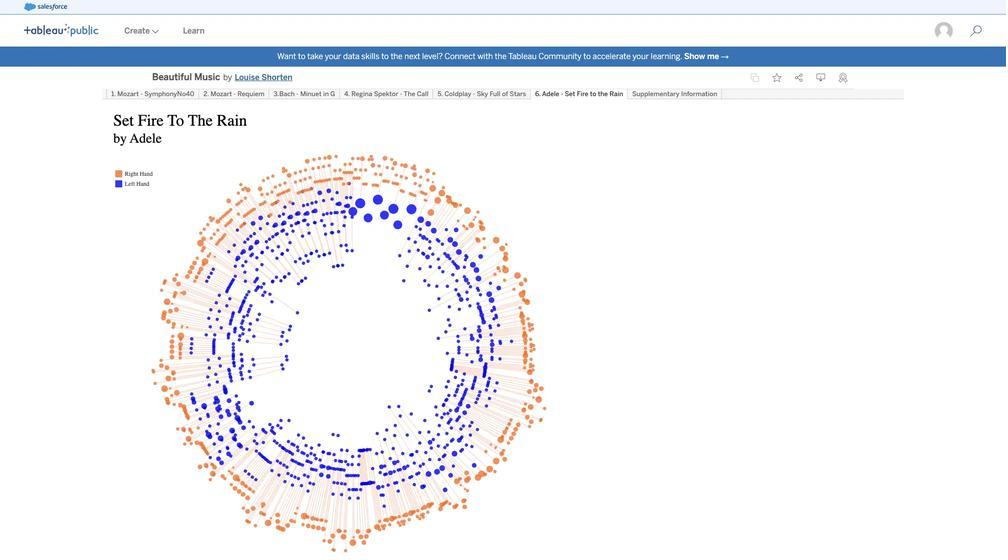 Task type: describe. For each thing, give the bounding box(es) containing it.
1 to from the left
[[298, 52, 306, 61]]

beautiful
[[152, 72, 192, 83]]

learn
[[183, 26, 205, 36]]

want to take your data skills to the next level? connect with the tableau community to accelerate your learning. show me →
[[277, 52, 729, 61]]

connect
[[445, 52, 476, 61]]

tableau
[[508, 52, 537, 61]]

logo image
[[24, 24, 98, 37]]

community
[[539, 52, 582, 61]]

data
[[343, 52, 360, 61]]

me
[[707, 52, 719, 61]]

disabled by author image
[[750, 73, 760, 82]]

→
[[721, 52, 729, 61]]

with
[[478, 52, 493, 61]]

nominate for viz of the day image
[[839, 73, 848, 83]]

create button
[[112, 16, 171, 47]]

salesforce logo image
[[24, 3, 67, 11]]

create
[[124, 26, 150, 36]]

1 your from the left
[[325, 52, 341, 61]]

by
[[223, 73, 232, 82]]



Task type: vqa. For each thing, say whether or not it's contained in the screenshot.
the left do
no



Task type: locate. For each thing, give the bounding box(es) containing it.
the
[[391, 52, 403, 61], [495, 52, 507, 61]]

level?
[[422, 52, 443, 61]]

learning.
[[651, 52, 683, 61]]

to left accelerate
[[584, 52, 591, 61]]

2 to from the left
[[381, 52, 389, 61]]

want
[[277, 52, 296, 61]]

your
[[325, 52, 341, 61], [633, 52, 649, 61]]

learn link
[[171, 16, 217, 47]]

2 your from the left
[[633, 52, 649, 61]]

1 horizontal spatial the
[[495, 52, 507, 61]]

1 horizontal spatial your
[[633, 52, 649, 61]]

to right skills
[[381, 52, 389, 61]]

louise
[[235, 73, 260, 82]]

music
[[194, 72, 220, 83]]

favorite button image
[[773, 73, 782, 82]]

take
[[307, 52, 323, 61]]

3 to from the left
[[584, 52, 591, 61]]

0 horizontal spatial to
[[298, 52, 306, 61]]

go to search image
[[958, 25, 994, 37]]

2 the from the left
[[495, 52, 507, 61]]

0 horizontal spatial your
[[325, 52, 341, 61]]

next
[[405, 52, 420, 61]]

show
[[684, 52, 705, 61]]

the right with
[[495, 52, 507, 61]]

0 horizontal spatial the
[[391, 52, 403, 61]]

1 horizontal spatial to
[[381, 52, 389, 61]]

1 the from the left
[[391, 52, 403, 61]]

your right take
[[325, 52, 341, 61]]

the left next
[[391, 52, 403, 61]]

greg.robinson3551 image
[[934, 21, 954, 41]]

show me link
[[684, 52, 719, 61]]

to left take
[[298, 52, 306, 61]]

accelerate
[[593, 52, 631, 61]]

to
[[298, 52, 306, 61], [381, 52, 389, 61], [584, 52, 591, 61]]

2 horizontal spatial to
[[584, 52, 591, 61]]

skills
[[361, 52, 380, 61]]

your left learning.
[[633, 52, 649, 61]]

beautiful music by louise shorten
[[152, 72, 293, 83]]

louise shorten link
[[235, 72, 293, 84]]

shorten
[[262, 73, 293, 82]]



